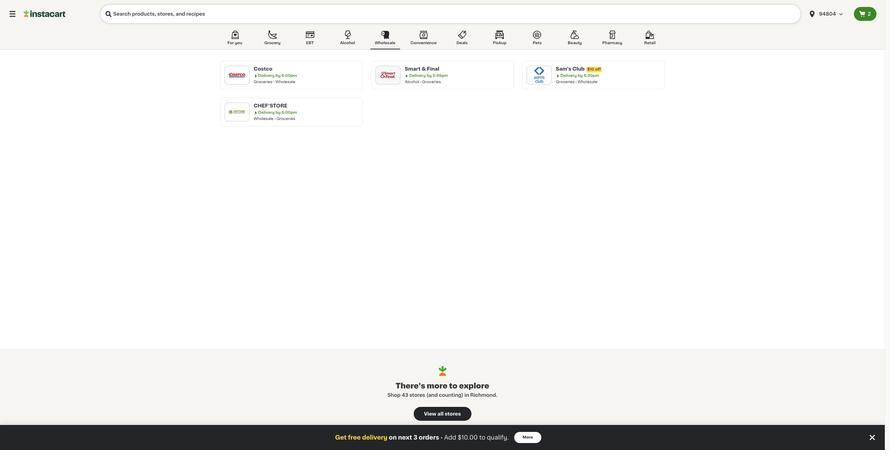 Task type: describe. For each thing, give the bounding box(es) containing it.
club
[[573, 66, 585, 71]]

costco
[[254, 66, 273, 71]]

convenience
[[411, 41, 437, 45]]

delivery by 6:00pm for chef'store
[[258, 111, 297, 115]]

sam's
[[556, 66, 572, 71]]

wholesale inside button
[[375, 41, 396, 45]]

get
[[335, 435, 347, 441]]

94804 button
[[805, 4, 855, 24]]

pharmacy
[[603, 41, 623, 45]]

$10.00
[[458, 435, 478, 441]]

richmond.
[[471, 393, 498, 398]]

sam's club $10 off
[[556, 66, 601, 71]]

sam's club logo image
[[531, 66, 549, 84]]

smart & final
[[405, 66, 440, 71]]

view all stores button
[[414, 407, 472, 421]]

convenience button
[[408, 29, 440, 49]]

off
[[596, 68, 601, 71]]

delivery for chef'store
[[258, 111, 275, 115]]

instacart image
[[24, 10, 65, 18]]

in
[[465, 393, 470, 398]]

counting)
[[439, 393, 464, 398]]

delivery for costco
[[258, 74, 275, 78]]

treatment tracker modal dialog
[[0, 425, 886, 450]]

wholesale up chef'store
[[276, 80, 296, 84]]

Search field
[[100, 4, 802, 24]]

ebt button
[[295, 29, 325, 49]]

explore
[[460, 383, 490, 390]]

shop
[[388, 393, 401, 398]]

add
[[445, 435, 457, 441]]

smart & final logo image
[[379, 66, 398, 84]]

by for chef'store
[[276, 111, 281, 115]]

more
[[427, 383, 448, 390]]

chef'store logo image
[[228, 103, 246, 121]]

smart
[[405, 66, 421, 71]]

deals
[[457, 41, 468, 45]]

shop categories tab list
[[220, 29, 666, 49]]

view
[[424, 412, 437, 417]]

by down the club
[[578, 74, 583, 78]]

pharmacy button
[[598, 29, 628, 49]]

more
[[523, 436, 534, 440]]

5:45pm
[[433, 74, 448, 78]]

by for smart & final
[[427, 74, 432, 78]]

get free delivery on next 3 orders • add $10.00 to qualify.
[[335, 435, 509, 441]]

pickup
[[493, 41, 507, 45]]

pets button
[[523, 29, 553, 49]]

retail
[[645, 41, 656, 45]]

6:00pm for costco
[[282, 74, 297, 78]]

groceries wholesale for 6:00pm
[[254, 80, 296, 84]]

view all stores
[[424, 412, 461, 417]]

2
[[869, 11, 872, 16]]

wholesale groceries
[[254, 117, 296, 121]]

$10
[[588, 68, 595, 71]]

stores inside view all stores button
[[445, 412, 461, 417]]

43
[[402, 393, 409, 398]]

grocery button
[[258, 29, 288, 49]]

view all stores link
[[414, 407, 472, 421]]

grocery
[[265, 41, 281, 45]]



Task type: vqa. For each thing, say whether or not it's contained in the screenshot.
View all stores 'Button'
yes



Task type: locate. For each thing, give the bounding box(es) containing it.
qualify.
[[487, 435, 509, 441]]

1 horizontal spatial stores
[[445, 412, 461, 417]]

beauty button
[[560, 29, 590, 49]]

delivery by 5:45pm
[[410, 74, 448, 78]]

wholesale up smart & final logo
[[375, 41, 396, 45]]

pickup button
[[485, 29, 515, 49]]

•
[[441, 435, 443, 441]]

wholesale down 6:30pm
[[578, 80, 598, 84]]

delivery by 6:00pm for costco
[[258, 74, 297, 78]]

on
[[389, 435, 397, 441]]

groceries
[[254, 80, 273, 84], [423, 80, 441, 84], [556, 80, 575, 84], [277, 117, 296, 121]]

delivery down sam's
[[561, 74, 577, 78]]

1 6:00pm from the top
[[282, 74, 297, 78]]

chef'store
[[254, 103, 288, 108]]

alcohol for alcohol
[[340, 41, 355, 45]]

delivery for smart & final
[[410, 74, 426, 78]]

delivery down chef'store
[[258, 111, 275, 115]]

to
[[450, 383, 458, 390], [480, 435, 486, 441]]

&
[[422, 66, 426, 71]]

orders
[[419, 435, 440, 441]]

alcohol
[[340, 41, 355, 45], [405, 80, 420, 84]]

delivery down costco
[[258, 74, 275, 78]]

there's
[[396, 383, 426, 390]]

by for costco
[[276, 74, 281, 78]]

delivery by 6:30pm
[[561, 74, 600, 78]]

next
[[399, 435, 413, 441]]

groceries wholesale down 'delivery by 6:30pm'
[[556, 80, 598, 84]]

1 vertical spatial delivery by 6:00pm
[[258, 111, 297, 115]]

for
[[228, 41, 234, 45]]

2 groceries wholesale from the left
[[556, 80, 598, 84]]

3
[[414, 435, 418, 441]]

None search field
[[100, 4, 802, 24]]

delivery by 6:00pm down costco
[[258, 74, 297, 78]]

1 groceries wholesale from the left
[[254, 80, 296, 84]]

delivery down smart & final
[[410, 74, 426, 78]]

to inside get free delivery on next 3 orders • add $10.00 to qualify.
[[480, 435, 486, 441]]

for you button
[[220, 29, 250, 49]]

to inside there's more to explore shop 43 stores (and counting) in richmond.
[[450, 383, 458, 390]]

by down the final
[[427, 74, 432, 78]]

1 horizontal spatial to
[[480, 435, 486, 441]]

1 delivery by 6:00pm from the top
[[258, 74, 297, 78]]

0 vertical spatial alcohol
[[340, 41, 355, 45]]

stores inside there's more to explore shop 43 stores (and counting) in richmond.
[[410, 393, 426, 398]]

delivery
[[362, 435, 388, 441]]

ebt
[[306, 41, 314, 45]]

alcohol inside button
[[340, 41, 355, 45]]

for you
[[228, 41, 243, 45]]

retail button
[[636, 29, 666, 49]]

groceries wholesale down costco
[[254, 80, 296, 84]]

delivery
[[258, 74, 275, 78], [410, 74, 426, 78], [561, 74, 577, 78], [258, 111, 275, 115]]

wholesale button
[[371, 29, 401, 49]]

alcohol for alcohol groceries
[[405, 80, 420, 84]]

1 vertical spatial to
[[480, 435, 486, 441]]

by up chef'store
[[276, 74, 281, 78]]

0 horizontal spatial stores
[[410, 393, 426, 398]]

6:30pm
[[584, 74, 600, 78]]

alcohol button
[[333, 29, 363, 49]]

2 6:00pm from the top
[[282, 111, 297, 115]]

94804
[[820, 11, 837, 16]]

0 vertical spatial stores
[[410, 393, 426, 398]]

groceries wholesale
[[254, 80, 296, 84], [556, 80, 598, 84]]

1 vertical spatial stores
[[445, 412, 461, 417]]

6:00pm for chef'store
[[282, 111, 297, 115]]

costco logo image
[[228, 66, 246, 84]]

groceries down chef'store
[[277, 117, 296, 121]]

stores down there's
[[410, 393, 426, 398]]

by
[[276, 74, 281, 78], [427, 74, 432, 78], [578, 74, 583, 78], [276, 111, 281, 115]]

0 vertical spatial delivery by 6:00pm
[[258, 74, 297, 78]]

1 horizontal spatial alcohol
[[405, 80, 420, 84]]

stores right all
[[445, 412, 461, 417]]

there's more to explore shop 43 stores (and counting) in richmond.
[[388, 383, 498, 398]]

1 vertical spatial 6:00pm
[[282, 111, 297, 115]]

1 horizontal spatial groceries wholesale
[[556, 80, 598, 84]]

6:00pm
[[282, 74, 297, 78], [282, 111, 297, 115]]

2 delivery by 6:00pm from the top
[[258, 111, 297, 115]]

delivery by 6:00pm up wholesale groceries
[[258, 111, 297, 115]]

groceries wholesale for 6:30pm
[[556, 80, 598, 84]]

1 vertical spatial alcohol
[[405, 80, 420, 84]]

0 horizontal spatial alcohol
[[340, 41, 355, 45]]

by up wholesale groceries
[[276, 111, 281, 115]]

wholesale down chef'store
[[254, 117, 274, 121]]

deals button
[[448, 29, 478, 49]]

0 vertical spatial to
[[450, 383, 458, 390]]

final
[[427, 66, 440, 71]]

94804 button
[[809, 4, 851, 24]]

to up the counting)
[[450, 383, 458, 390]]

groceries down sam's
[[556, 80, 575, 84]]

0 horizontal spatial to
[[450, 383, 458, 390]]

alcohol groceries
[[405, 80, 441, 84]]

groceries down delivery by 5:45pm
[[423, 80, 441, 84]]

all
[[438, 412, 444, 417]]

stores
[[410, 393, 426, 398], [445, 412, 461, 417]]

groceries down costco
[[254, 80, 273, 84]]

0 vertical spatial 6:00pm
[[282, 74, 297, 78]]

free
[[348, 435, 361, 441]]

pets
[[533, 41, 542, 45]]

delivery by 6:00pm
[[258, 74, 297, 78], [258, 111, 297, 115]]

to right $10.00
[[480, 435, 486, 441]]

0 horizontal spatial groceries wholesale
[[254, 80, 296, 84]]

you
[[235, 41, 243, 45]]

(and
[[427, 393, 438, 398]]

2 button
[[855, 7, 877, 21]]

more button
[[515, 432, 542, 443]]

beauty
[[568, 41, 583, 45]]

wholesale
[[375, 41, 396, 45], [276, 80, 296, 84], [578, 80, 598, 84], [254, 117, 274, 121]]



